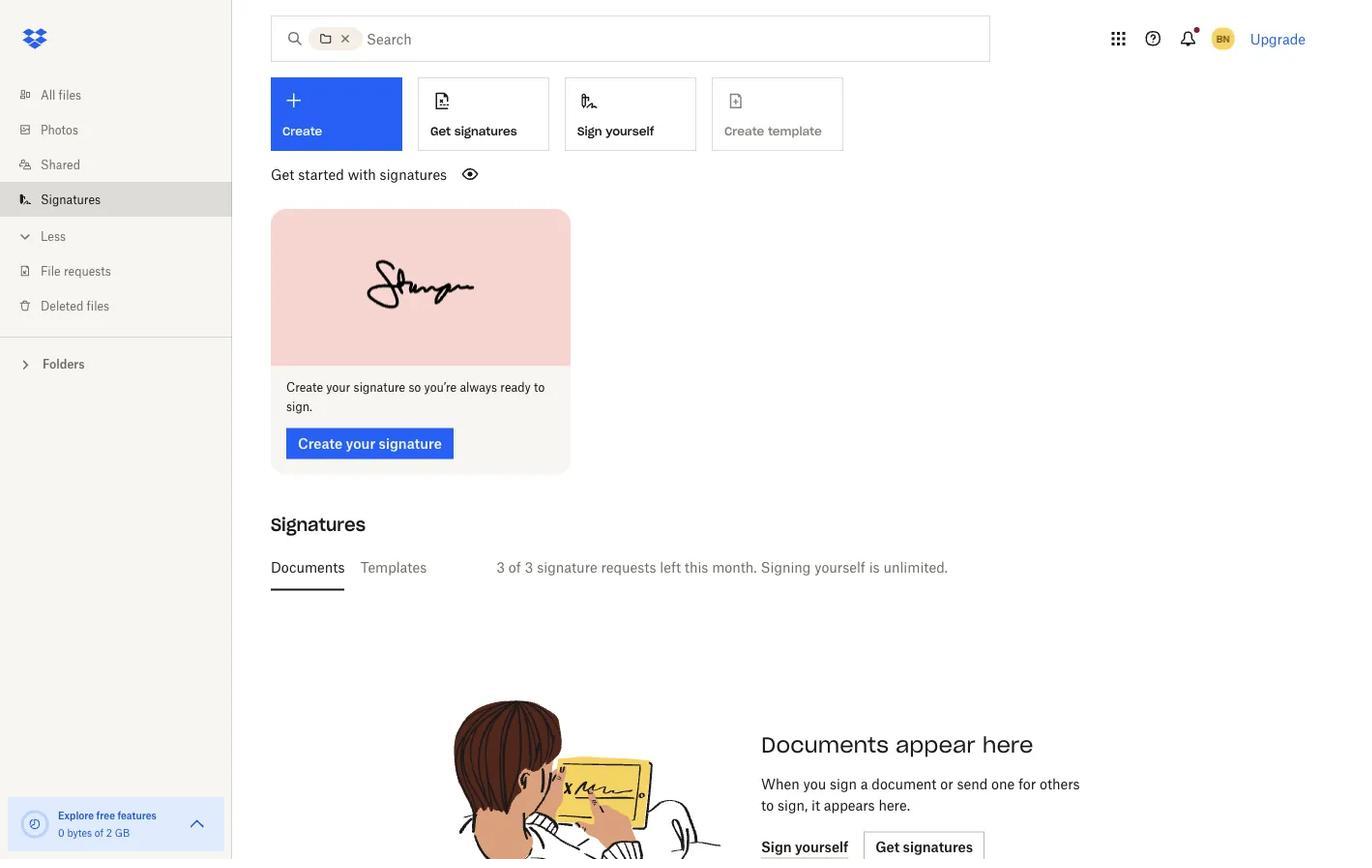 Task type: locate. For each thing, give the bounding box(es) containing it.
files right all
[[59, 88, 81, 102]]

1 horizontal spatial get
[[431, 124, 451, 139]]

month.
[[712, 559, 757, 576]]

0 vertical spatial get signatures
[[431, 124, 517, 139]]

1 horizontal spatial signatures
[[271, 514, 366, 536]]

to right "ready"
[[534, 380, 545, 395]]

1 vertical spatial to
[[762, 797, 774, 814]]

1 horizontal spatial documents
[[762, 731, 889, 758]]

templates tab
[[360, 544, 427, 591]]

appears
[[824, 797, 875, 814]]

2 horizontal spatial get
[[876, 839, 900, 855]]

get left the started
[[271, 166, 295, 182]]

1 vertical spatial yourself
[[815, 559, 866, 576]]

1 vertical spatial signature
[[379, 436, 442, 452]]

0 horizontal spatial to
[[534, 380, 545, 395]]

all files
[[41, 88, 81, 102]]

signatures
[[455, 124, 517, 139], [380, 166, 447, 182], [903, 839, 974, 855]]

0 horizontal spatial get
[[271, 166, 295, 182]]

0 vertical spatial signature
[[354, 380, 406, 395]]

2 vertical spatial get
[[876, 839, 900, 855]]

1 horizontal spatial 3
[[525, 559, 534, 576]]

create your signature button
[[286, 428, 454, 459]]

1 vertical spatial files
[[87, 299, 109, 313]]

0 horizontal spatial get signatures
[[431, 124, 517, 139]]

1 horizontal spatial signatures
[[455, 124, 517, 139]]

here.
[[879, 797, 911, 814]]

create button
[[271, 77, 403, 151]]

0 horizontal spatial get signatures button
[[418, 77, 550, 151]]

your for create your signature
[[346, 436, 376, 452]]

0 horizontal spatial files
[[59, 88, 81, 102]]

documents for documents appear here
[[762, 731, 889, 758]]

1 horizontal spatial files
[[87, 299, 109, 313]]

files for all files
[[59, 88, 81, 102]]

2 vertical spatial yourself
[[795, 839, 849, 855]]

explore free features 0 bytes of 2 gb
[[58, 809, 157, 839]]

0 vertical spatial signatures
[[41, 192, 101, 207]]

yourself down it
[[795, 839, 849, 855]]

signature inside create your signature so you're always ready to sign.
[[354, 380, 406, 395]]

sign yourself button down it
[[762, 836, 849, 859]]

get up "get started with signatures"
[[431, 124, 451, 139]]

signatures up documents tab
[[271, 514, 366, 536]]

0 vertical spatial create
[[283, 124, 323, 139]]

signatures
[[41, 192, 101, 207], [271, 514, 366, 536]]

free
[[96, 809, 115, 822]]

bytes
[[67, 827, 92, 839]]

signing
[[761, 559, 811, 576]]

requests
[[64, 264, 111, 278], [601, 559, 657, 576]]

create down sign.
[[298, 436, 343, 452]]

requests left left
[[601, 559, 657, 576]]

to down when
[[762, 797, 774, 814]]

get down here. at bottom right
[[876, 839, 900, 855]]

signature inside button
[[379, 436, 442, 452]]

create inside create your signature so you're always ready to sign.
[[286, 380, 323, 395]]

1 vertical spatial documents
[[762, 731, 889, 758]]

folders
[[43, 357, 85, 372]]

explore
[[58, 809, 94, 822]]

1 horizontal spatial sign yourself
[[762, 839, 849, 855]]

create inside popup button
[[283, 124, 323, 139]]

your inside button
[[346, 436, 376, 452]]

here
[[983, 731, 1034, 758]]

to
[[534, 380, 545, 395], [762, 797, 774, 814]]

yourself left is at the bottom right of the page
[[815, 559, 866, 576]]

your for create your signature so you're always ready to sign.
[[326, 380, 351, 395]]

2
[[106, 827, 112, 839]]

0 horizontal spatial 3
[[497, 559, 505, 576]]

2 horizontal spatial signatures
[[903, 839, 974, 855]]

3
[[497, 559, 505, 576], [525, 559, 534, 576]]

or
[[941, 776, 954, 793]]

tab list
[[271, 544, 1299, 591]]

documents up you
[[762, 731, 889, 758]]

your down create your signature so you're always ready to sign.
[[346, 436, 376, 452]]

1 horizontal spatial sign yourself button
[[762, 836, 849, 859]]

create up the started
[[283, 124, 323, 139]]

deleted files link
[[15, 288, 232, 323]]

0 horizontal spatial sign yourself button
[[565, 77, 697, 151]]

sign,
[[778, 797, 808, 814]]

0 horizontal spatial signatures
[[380, 166, 447, 182]]

1 vertical spatial requests
[[601, 559, 657, 576]]

2 vertical spatial create
[[298, 436, 343, 452]]

sign yourself button
[[565, 77, 697, 151], [762, 836, 849, 859]]

to inside create your signature so you're always ready to sign.
[[534, 380, 545, 395]]

get
[[431, 124, 451, 139], [271, 166, 295, 182], [876, 839, 900, 855]]

signatures list item
[[0, 182, 232, 217]]

create inside button
[[298, 436, 343, 452]]

sign yourself
[[578, 124, 655, 139], [762, 839, 849, 855]]

0 vertical spatial files
[[59, 88, 81, 102]]

documents
[[271, 559, 345, 576], [762, 731, 889, 758]]

1 vertical spatial sign yourself
[[762, 839, 849, 855]]

0 vertical spatial to
[[534, 380, 545, 395]]

create your signature so you're always ready to sign.
[[286, 380, 545, 414]]

1 horizontal spatial requests
[[601, 559, 657, 576]]

photos link
[[15, 112, 232, 147]]

0 vertical spatial sign yourself button
[[565, 77, 697, 151]]

1 vertical spatial get signatures button
[[864, 832, 985, 859]]

1 vertical spatial your
[[346, 436, 376, 452]]

1 vertical spatial get signatures
[[876, 839, 974, 855]]

left
[[660, 559, 681, 576]]

of
[[509, 559, 521, 576], [95, 827, 104, 839]]

is
[[870, 559, 880, 576]]

list
[[0, 66, 232, 337]]

sign yourself button down search in folder "new folder" text box
[[565, 77, 697, 151]]

1 vertical spatial get
[[271, 166, 295, 182]]

get signatures button
[[418, 77, 550, 151], [864, 832, 985, 859]]

create
[[283, 124, 323, 139], [286, 380, 323, 395], [298, 436, 343, 452]]

bn
[[1217, 32, 1230, 45]]

yourself down search in folder "new folder" text box
[[606, 124, 655, 139]]

when you sign a document or send one for others to sign, it appears here.
[[762, 776, 1081, 814]]

signatures down shared
[[41, 192, 101, 207]]

documents for documents
[[271, 559, 345, 576]]

0
[[58, 827, 65, 839]]

1 horizontal spatial sign
[[762, 839, 792, 855]]

0 vertical spatial your
[[326, 380, 351, 395]]

0 horizontal spatial sign yourself
[[578, 124, 655, 139]]

sign
[[578, 124, 602, 139], [762, 839, 792, 855]]

one
[[992, 776, 1015, 793]]

you're
[[424, 380, 457, 395]]

0 horizontal spatial signatures
[[41, 192, 101, 207]]

get signatures
[[431, 124, 517, 139], [876, 839, 974, 855]]

0 vertical spatial requests
[[64, 264, 111, 278]]

signature for create your signature
[[379, 436, 442, 452]]

1 vertical spatial sign
[[762, 839, 792, 855]]

0 vertical spatial get
[[431, 124, 451, 139]]

documents left templates
[[271, 559, 345, 576]]

upgrade link
[[1251, 30, 1306, 47]]

documents inside 'tab list'
[[271, 559, 345, 576]]

0 horizontal spatial sign
[[578, 124, 602, 139]]

files
[[59, 88, 81, 102], [87, 299, 109, 313]]

features
[[118, 809, 157, 822]]

it
[[812, 797, 821, 814]]

0 vertical spatial sign yourself
[[578, 124, 655, 139]]

a
[[861, 776, 869, 793]]

create for create your signature
[[298, 436, 343, 452]]

1 vertical spatial sign yourself button
[[762, 836, 849, 859]]

send
[[957, 776, 988, 793]]

0 vertical spatial documents
[[271, 559, 345, 576]]

your
[[326, 380, 351, 395], [346, 436, 376, 452]]

yourself
[[606, 124, 655, 139], [815, 559, 866, 576], [795, 839, 849, 855]]

less
[[41, 229, 66, 243]]

1 horizontal spatial get signatures
[[876, 839, 974, 855]]

requests right file
[[64, 264, 111, 278]]

2 vertical spatial signature
[[537, 559, 598, 576]]

signature
[[354, 380, 406, 395], [379, 436, 442, 452], [537, 559, 598, 576]]

0 vertical spatial sign
[[578, 124, 602, 139]]

1 vertical spatial create
[[286, 380, 323, 395]]

0 horizontal spatial of
[[95, 827, 104, 839]]

signature for create your signature so you're always ready to sign.
[[354, 380, 406, 395]]

files right deleted
[[87, 299, 109, 313]]

1 horizontal spatial to
[[762, 797, 774, 814]]

others
[[1040, 776, 1081, 793]]

1 horizontal spatial get signatures button
[[864, 832, 985, 859]]

0 vertical spatial get signatures button
[[418, 77, 550, 151]]

0 vertical spatial of
[[509, 559, 521, 576]]

your inside create your signature so you're always ready to sign.
[[326, 380, 351, 395]]

1 vertical spatial of
[[95, 827, 104, 839]]

file requests link
[[15, 254, 232, 288]]

create up sign.
[[286, 380, 323, 395]]

your up create your signature button
[[326, 380, 351, 395]]

yourself inside 'tab list'
[[815, 559, 866, 576]]

0 horizontal spatial documents
[[271, 559, 345, 576]]

all files link
[[15, 77, 232, 112]]



Task type: describe. For each thing, give the bounding box(es) containing it.
0 horizontal spatial requests
[[64, 264, 111, 278]]

requests inside 'tab list'
[[601, 559, 657, 576]]

1 vertical spatial signatures
[[271, 514, 366, 536]]

gb
[[115, 827, 130, 839]]

1 horizontal spatial of
[[509, 559, 521, 576]]

for
[[1019, 776, 1037, 793]]

file
[[41, 264, 61, 278]]

upgrade
[[1251, 30, 1306, 47]]

tab list containing documents
[[271, 544, 1299, 591]]

documents appear here
[[762, 731, 1034, 758]]

bn button
[[1208, 23, 1239, 54]]

less image
[[15, 227, 35, 246]]

create for create
[[283, 124, 323, 139]]

all
[[41, 88, 55, 102]]

photos
[[41, 122, 78, 137]]

sign
[[830, 776, 857, 793]]

deleted
[[41, 299, 84, 313]]

of inside explore free features 0 bytes of 2 gb
[[95, 827, 104, 839]]

dropbox image
[[15, 19, 54, 58]]

signatures inside signatures link
[[41, 192, 101, 207]]

shared
[[41, 157, 80, 172]]

to inside the 'when you sign a document or send one for others to sign, it appears here.'
[[762, 797, 774, 814]]

appear
[[896, 731, 976, 758]]

started
[[298, 166, 344, 182]]

Search in folder "New Folder" text field
[[367, 28, 950, 49]]

1 3 from the left
[[497, 559, 505, 576]]

files for deleted files
[[87, 299, 109, 313]]

create for create your signature so you're always ready to sign.
[[286, 380, 323, 395]]

this
[[685, 559, 709, 576]]

get started with signatures
[[271, 166, 447, 182]]

folders button
[[0, 349, 232, 378]]

when
[[762, 776, 800, 793]]

templates
[[360, 559, 427, 576]]

ready
[[501, 380, 531, 395]]

file requests
[[41, 264, 111, 278]]

document
[[872, 776, 937, 793]]

with
[[348, 166, 376, 182]]

quota usage element
[[19, 809, 50, 840]]

2 3 from the left
[[525, 559, 534, 576]]

documents tab
[[271, 544, 345, 591]]

0 vertical spatial yourself
[[606, 124, 655, 139]]

1 vertical spatial signatures
[[380, 166, 447, 182]]

shared link
[[15, 147, 232, 182]]

unlimited.
[[884, 559, 949, 576]]

0 vertical spatial signatures
[[455, 124, 517, 139]]

so
[[409, 380, 421, 395]]

you
[[804, 776, 827, 793]]

sign yourself inside button
[[578, 124, 655, 139]]

signatures link
[[15, 182, 232, 217]]

2 vertical spatial signatures
[[903, 839, 974, 855]]

create your signature
[[298, 436, 442, 452]]

sign.
[[286, 400, 312, 414]]

3 of 3 signature requests left this month. signing yourself is unlimited.
[[497, 559, 949, 576]]

always
[[460, 380, 497, 395]]

deleted files
[[41, 299, 109, 313]]

list containing all files
[[0, 66, 232, 337]]



Task type: vqa. For each thing, say whether or not it's contained in the screenshot.
File requests Link
yes



